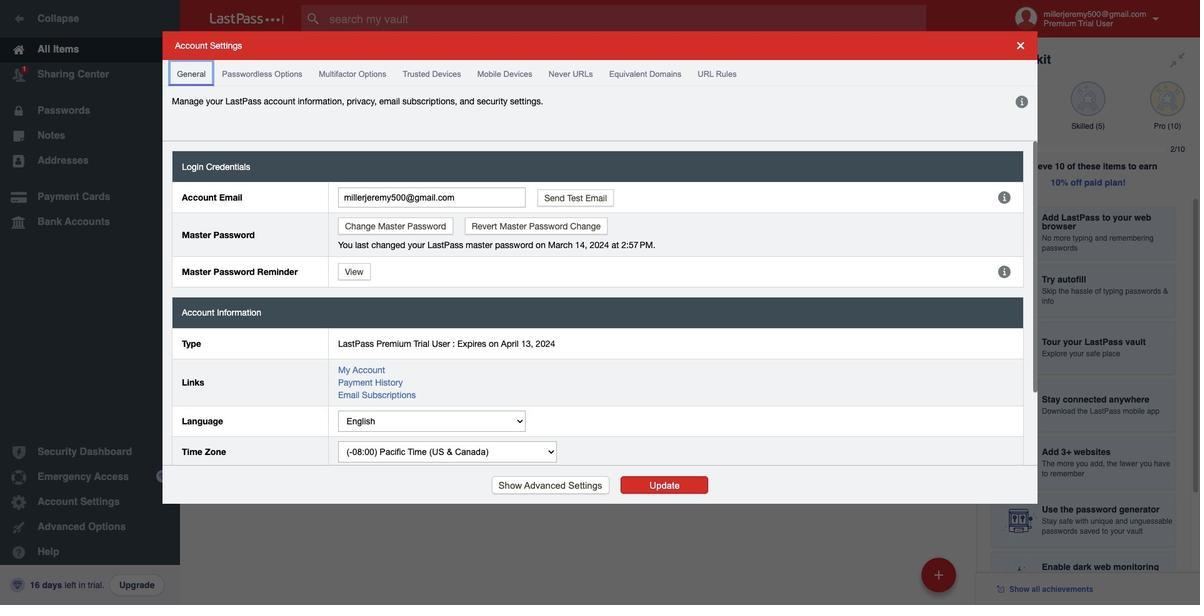 Task type: vqa. For each thing, say whether or not it's contained in the screenshot.
the search my vault text field
yes



Task type: describe. For each thing, give the bounding box(es) containing it.
main navigation navigation
[[0, 0, 180, 605]]



Task type: locate. For each thing, give the bounding box(es) containing it.
new item image
[[935, 571, 944, 579]]

search my vault text field
[[301, 5, 951, 33]]

new item navigation
[[917, 554, 964, 605]]

Search search field
[[301, 5, 951, 33]]

vault options navigation
[[180, 38, 977, 75]]

lastpass image
[[210, 13, 284, 24]]



